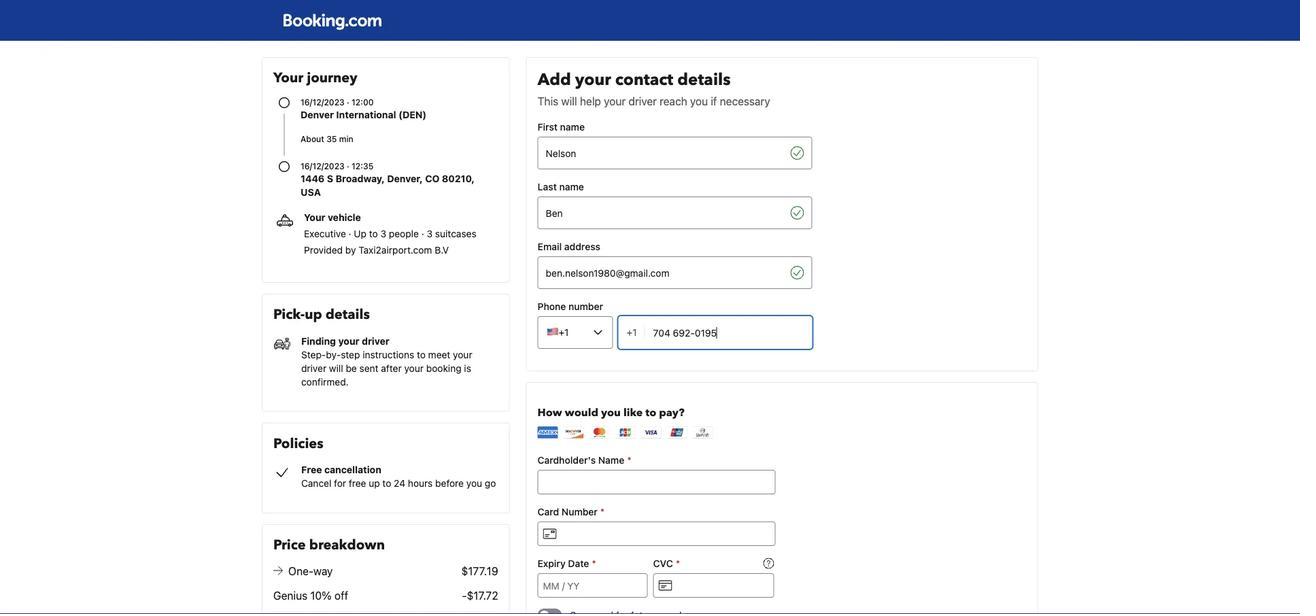 Task type: locate. For each thing, give the bounding box(es) containing it.
1 vertical spatial details
[[326, 305, 370, 324]]

0 horizontal spatial to
[[369, 228, 378, 239]]

16/12/2023 inside 16/12/2023 · 12:35 1446 s broadway, denver, co 80210, usa
[[301, 161, 345, 171]]

· left 12:00
[[347, 97, 349, 107]]

1 circle empty image from the top
[[279, 97, 290, 108]]

· left 12:35 timer at the top
[[347, 161, 349, 171]]

up
[[354, 228, 367, 239]]

last
[[538, 181, 557, 192]]

you for cancellation
[[466, 478, 482, 489]]

name
[[560, 121, 585, 133], [559, 181, 584, 192]]

1 16/12/2023 from the top
[[301, 97, 345, 107]]

you
[[690, 95, 708, 108], [466, 478, 482, 489]]

price breakdown
[[273, 536, 385, 554]]

12:00
[[352, 97, 374, 107]]

one-way
[[288, 565, 333, 578]]

1 horizontal spatial you
[[690, 95, 708, 108]]

12:00 timer
[[352, 97, 374, 107]]

-
[[462, 589, 467, 602]]

details up finding
[[326, 305, 370, 324]]

instructions
[[363, 349, 414, 360]]

0 vertical spatial name
[[560, 121, 585, 133]]

go
[[485, 478, 496, 489]]

0 vertical spatial to
[[369, 228, 378, 239]]

name right last
[[559, 181, 584, 192]]

by-
[[326, 349, 341, 360]]

address
[[564, 241, 600, 252]]

1 horizontal spatial your
[[304, 212, 325, 223]]

if
[[711, 95, 717, 108]]

your left journey at the left
[[273, 69, 303, 87]]

1446
[[301, 173, 325, 184]]

taxi2airport.com
[[359, 244, 432, 256]]

0 vertical spatial 16/12/2023
[[301, 97, 345, 107]]

up right free
[[369, 478, 380, 489]]

3 up taxi2airport.com
[[380, 228, 386, 239]]

driver
[[629, 95, 657, 108], [362, 335, 389, 346], [301, 362, 327, 374]]

to inside your vehicle executive · up to 3 people · 3 suitcases provided by taxi2airport.com b.v
[[369, 228, 378, 239]]

16/12/2023 for 1446
[[301, 161, 345, 171]]

0 horizontal spatial 3
[[380, 228, 386, 239]]

will down by-
[[329, 362, 343, 374]]

0 vertical spatial details
[[678, 68, 731, 91]]

pick-
[[273, 305, 305, 324]]

way
[[313, 565, 333, 578]]

co
[[425, 173, 440, 184]]

your for your journey
[[273, 69, 303, 87]]

2 horizontal spatial driver
[[629, 95, 657, 108]]

your up step
[[338, 335, 359, 346]]

1 vertical spatial name
[[559, 181, 584, 192]]

booking
[[426, 362, 461, 374]]

email
[[538, 241, 562, 252]]

denver
[[301, 109, 334, 120]]

hours
[[408, 478, 433, 489]]

· left up
[[349, 228, 351, 239]]

1 horizontal spatial to
[[382, 478, 391, 489]]

2 vertical spatial driver
[[301, 362, 327, 374]]

name for last name
[[559, 181, 584, 192]]

phone number
[[538, 301, 603, 312]]

you for your
[[690, 95, 708, 108]]

to
[[369, 228, 378, 239], [417, 349, 426, 360], [382, 478, 391, 489]]

name right first
[[560, 121, 585, 133]]

1 vertical spatial circle empty image
[[279, 161, 290, 172]]

necessary
[[720, 95, 770, 108]]

1 3 from the left
[[380, 228, 386, 239]]

your up help
[[575, 68, 611, 91]]

for
[[334, 478, 346, 489]]

1 vertical spatial up
[[369, 478, 380, 489]]

to right up
[[369, 228, 378, 239]]

0 horizontal spatial you
[[466, 478, 482, 489]]

2 16/12/2023 from the top
[[301, 161, 345, 171]]

0 horizontal spatial details
[[326, 305, 370, 324]]

1 vertical spatial to
[[417, 349, 426, 360]]

you inside add your contact details this will help your driver reach you if necessary
[[690, 95, 708, 108]]

10%
[[310, 589, 332, 602]]

-$17.72
[[462, 589, 498, 602]]

circle empty image
[[279, 97, 290, 108], [279, 161, 290, 172]]

1 horizontal spatial will
[[561, 95, 577, 108]]

your inside your vehicle executive · up to 3 people · 3 suitcases provided by taxi2airport.com b.v
[[304, 212, 325, 223]]

driver inside add your contact details this will help your driver reach you if necessary
[[629, 95, 657, 108]]

0 vertical spatial you
[[690, 95, 708, 108]]

details
[[678, 68, 731, 91], [326, 305, 370, 324]]

step-
[[301, 349, 326, 360]]

16/12/2023 · 12:00 denver international (den)
[[301, 97, 427, 120]]

·
[[347, 97, 349, 107], [347, 161, 349, 171], [349, 228, 351, 239], [421, 228, 424, 239]]

you inside the free cancellation cancel for free up to 24 hours before you go
[[466, 478, 482, 489]]

1 vertical spatial will
[[329, 362, 343, 374]]

1 horizontal spatial up
[[369, 478, 380, 489]]

your right help
[[604, 95, 626, 108]]

0 vertical spatial driver
[[629, 95, 657, 108]]

price
[[273, 536, 306, 554]]

first name
[[538, 121, 585, 133]]

your
[[575, 68, 611, 91], [604, 95, 626, 108], [338, 335, 359, 346], [453, 349, 472, 360], [404, 362, 424, 374]]

24
[[394, 478, 405, 489]]

details up if
[[678, 68, 731, 91]]

16/12/2023
[[301, 97, 345, 107], [301, 161, 345, 171]]

number
[[569, 301, 603, 312]]

1 vertical spatial you
[[466, 478, 482, 489]]

0 horizontal spatial will
[[329, 362, 343, 374]]

broadway,
[[336, 173, 385, 184]]

16/12/2023 up s
[[301, 161, 345, 171]]

driver down contact
[[629, 95, 657, 108]]

1 vertical spatial your
[[304, 212, 325, 223]]

you left go
[[466, 478, 482, 489]]

vehicle
[[328, 212, 361, 223]]

your for your vehicle executive · up to 3 people · 3 suitcases provided by taxi2airport.com b.v
[[304, 212, 325, 223]]

will right this
[[561, 95, 577, 108]]

3 right people
[[427, 228, 433, 239]]

1 vertical spatial 16/12/2023
[[301, 161, 345, 171]]

1 horizontal spatial driver
[[362, 335, 389, 346]]

12:35 timer
[[352, 161, 374, 171]]

up up finding
[[305, 305, 322, 324]]

(den)
[[399, 109, 427, 120]]

0 vertical spatial will
[[561, 95, 577, 108]]

1 horizontal spatial details
[[678, 68, 731, 91]]

Phone number telephone field
[[645, 316, 812, 349]]

2 horizontal spatial to
[[417, 349, 426, 360]]

circle empty image for 1446 s broadway, denver, co 80210, usa
[[279, 161, 290, 172]]

your
[[273, 69, 303, 87], [304, 212, 325, 223]]

16/12/2023 inside 16/12/2023 · 12:00 denver international (den)
[[301, 97, 345, 107]]

1 horizontal spatial 3
[[427, 228, 433, 239]]

0 horizontal spatial up
[[305, 305, 322, 324]]

driver down step-
[[301, 362, 327, 374]]

cancellation
[[324, 464, 381, 475]]

your up executive
[[304, 212, 325, 223]]

s
[[327, 173, 333, 184]]

0 vertical spatial your
[[273, 69, 303, 87]]

0 horizontal spatial your
[[273, 69, 303, 87]]

0 vertical spatial circle empty image
[[279, 97, 290, 108]]

first
[[538, 121, 558, 133]]

your up is
[[453, 349, 472, 360]]

about
[[301, 134, 324, 143]]

you left if
[[690, 95, 708, 108]]

to left 24
[[382, 478, 391, 489]]

help
[[580, 95, 601, 108]]

executive
[[304, 228, 346, 239]]

3
[[380, 228, 386, 239], [427, 228, 433, 239]]

2 circle empty image from the top
[[279, 161, 290, 172]]

up
[[305, 305, 322, 324], [369, 478, 380, 489]]

circle empty image for denver international (den)
[[279, 97, 290, 108]]

before
[[435, 478, 464, 489]]

2 vertical spatial to
[[382, 478, 391, 489]]

to left the meet
[[417, 349, 426, 360]]

will
[[561, 95, 577, 108], [329, 362, 343, 374]]

16/12/2023 up 'denver'
[[301, 97, 345, 107]]

sent
[[359, 362, 378, 374]]

free
[[349, 478, 366, 489]]

driver up instructions at the bottom
[[362, 335, 389, 346]]

step
[[341, 349, 360, 360]]



Task type: vqa. For each thing, say whether or not it's contained in the screenshot.
Press centre "link"
no



Task type: describe. For each thing, give the bounding box(es) containing it.
First name text field
[[538, 137, 785, 169]]

policies
[[273, 434, 323, 453]]

to inside the finding your driver step-by-step instructions to meet your driver will be sent after your booking is confirmed.
[[417, 349, 426, 360]]

genius 10% off
[[273, 589, 348, 602]]

free
[[301, 464, 322, 475]]

Last name text field
[[538, 197, 785, 229]]

this
[[538, 95, 559, 108]]

will inside the finding your driver step-by-step instructions to meet your driver will be sent after your booking is confirmed.
[[329, 362, 343, 374]]

finding your driver step-by-step instructions to meet your driver will be sent after your booking is confirmed.
[[301, 335, 472, 387]]

suitcases
[[435, 228, 477, 239]]

b.v
[[435, 244, 449, 256]]

· right people
[[421, 228, 424, 239]]

· inside 16/12/2023 · 12:00 denver international (den)
[[347, 97, 349, 107]]

email address
[[538, 241, 600, 252]]

details inside add your contact details this will help your driver reach you if necessary
[[678, 68, 731, 91]]

16/12/2023 for denver
[[301, 97, 345, 107]]

0 vertical spatial up
[[305, 305, 322, 324]]

international
[[336, 109, 396, 120]]

12:35
[[352, 161, 374, 171]]

16/12/2023 · 12:35 1446 s broadway, denver, co 80210, usa
[[301, 161, 475, 198]]

confirmed.
[[301, 376, 349, 387]]

your vehicle executive · up to 3 people · 3 suitcases provided by taxi2airport.com b.v
[[304, 212, 477, 256]]

will inside add your contact details this will help your driver reach you if necessary
[[561, 95, 577, 108]]

min
[[339, 134, 353, 143]]

0 horizontal spatial driver
[[301, 362, 327, 374]]

journey
[[307, 69, 357, 87]]

$177.19
[[462, 565, 498, 578]]

one-
[[288, 565, 313, 578]]

cancel
[[301, 478, 331, 489]]

2 3 from the left
[[427, 228, 433, 239]]

phone
[[538, 301, 566, 312]]

reach
[[660, 95, 687, 108]]

name for first name
[[560, 121, 585, 133]]

80210,
[[442, 173, 475, 184]]

off
[[335, 589, 348, 602]]

your right after
[[404, 362, 424, 374]]

to inside the free cancellation cancel for free up to 24 hours before you go
[[382, 478, 391, 489]]

35
[[327, 134, 337, 143]]

up inside the free cancellation cancel for free up to 24 hours before you go
[[369, 478, 380, 489]]

your journey
[[273, 69, 357, 87]]

add
[[538, 68, 571, 91]]

· inside 16/12/2023 · 12:35 1446 s broadway, denver, co 80210, usa
[[347, 161, 349, 171]]

1 vertical spatial driver
[[362, 335, 389, 346]]

pick-up details
[[273, 305, 370, 324]]

genius
[[273, 589, 308, 602]]

Email address email field
[[538, 256, 785, 289]]

meet
[[428, 349, 450, 360]]

contact
[[615, 68, 673, 91]]

be
[[346, 362, 357, 374]]

last name
[[538, 181, 584, 192]]

+1
[[627, 327, 637, 338]]

about 35 min
[[301, 134, 353, 143]]

after
[[381, 362, 402, 374]]

denver,
[[387, 173, 423, 184]]

people
[[389, 228, 419, 239]]

$17.72
[[467, 589, 498, 602]]

free cancellation cancel for free up to 24 hours before you go
[[301, 464, 496, 489]]

finding
[[301, 335, 336, 346]]

provided
[[304, 244, 343, 256]]

add your contact details this will help your driver reach you if necessary
[[538, 68, 770, 108]]

by
[[345, 244, 356, 256]]

usa
[[301, 187, 321, 198]]

is
[[464, 362, 471, 374]]

booking.com image
[[284, 14, 382, 30]]

breakdown
[[309, 536, 385, 554]]



